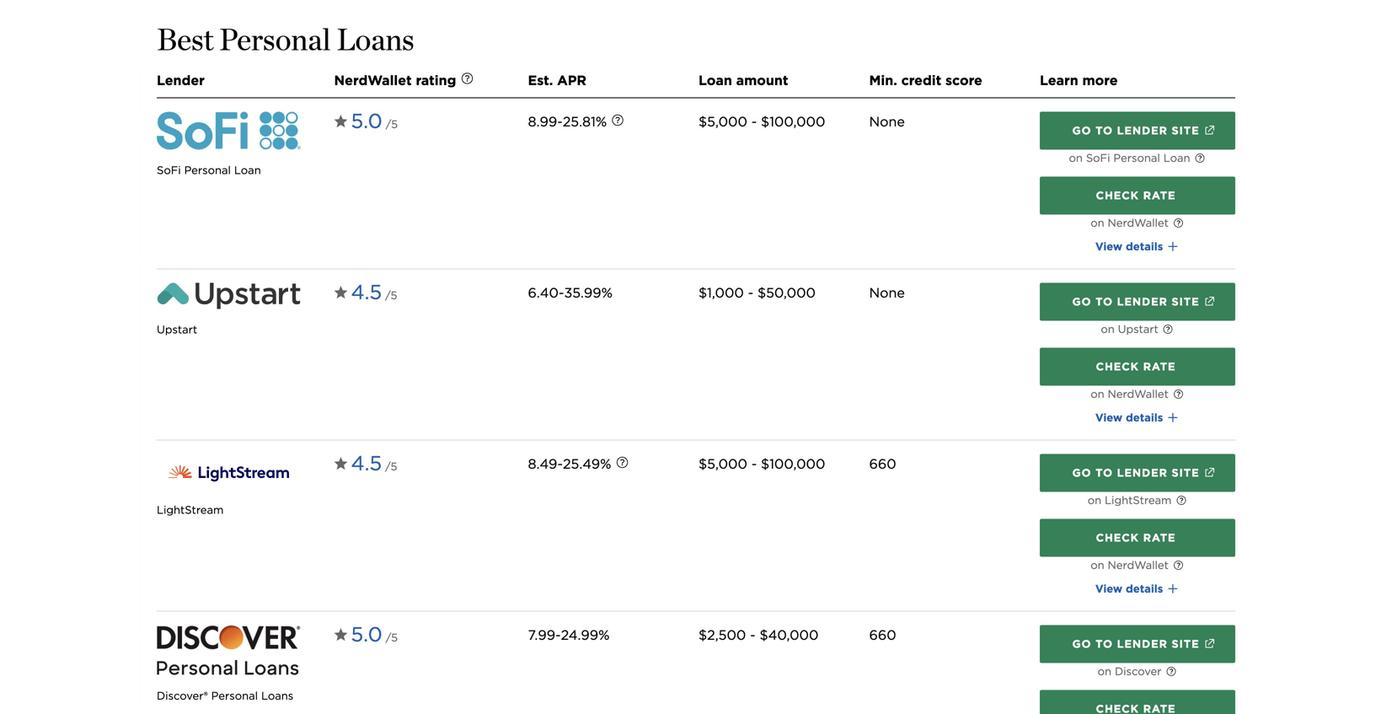 Task type: locate. For each thing, give the bounding box(es) containing it.
on nerdwallet down on lightstream
[[1091, 558, 1169, 571]]

on nerdwallet down the on sofi personal loan
[[1091, 216, 1169, 229]]

check rate link down on upstart
[[1040, 348, 1236, 386]]

rate down on lightstream
[[1144, 531, 1176, 544]]

to up on discover at the right bottom
[[1096, 637, 1113, 650]]

1 horizontal spatial loan
[[699, 72, 732, 88]]

2 lender from the top
[[1117, 295, 1168, 308]]

check
[[1096, 189, 1140, 202], [1096, 360, 1140, 373], [1096, 531, 1140, 544]]

1 vertical spatial details
[[1126, 411, 1164, 424]]

3 view from the top
[[1096, 582, 1123, 595]]

lender up on upstart
[[1117, 295, 1168, 308]]

0 vertical spatial check rate
[[1096, 189, 1176, 202]]

est. apr
[[528, 72, 587, 88]]

go to lender site for upstart
[[1073, 295, 1200, 308]]

on nerdwallet down on upstart
[[1091, 387, 1169, 400]]

personal
[[219, 21, 331, 57], [1114, 151, 1161, 164], [184, 164, 231, 177], [211, 689, 258, 702]]

1 view details button from the top
[[1096, 238, 1180, 255]]

0 vertical spatial rate
[[1144, 189, 1176, 202]]

3 go to lender site from the top
[[1073, 466, 1200, 479]]

2 vertical spatial view details button
[[1096, 580, 1180, 597]]

4 go from the top
[[1073, 637, 1092, 650]]

1 rate from the top
[[1144, 189, 1176, 202]]

4.5 /5 for $1,000 - $50,000
[[351, 280, 397, 304]]

check down on upstart
[[1096, 360, 1140, 373]]

1 vertical spatial check
[[1096, 360, 1140, 373]]

1 upstart from the left
[[1118, 322, 1159, 335]]

nerdwallet down on lightstream
[[1108, 558, 1169, 571]]

lender up on lightstream
[[1117, 466, 1168, 479]]

go to lender site up on lightstream
[[1073, 466, 1200, 479]]

nerdwallet
[[334, 72, 412, 88], [1108, 216, 1169, 229], [1108, 387, 1169, 400], [1108, 558, 1169, 571]]

2 5.0 /5 from the top
[[351, 622, 398, 646]]

2 $5,000 - $100,000 from the top
[[699, 456, 826, 472]]

1 vertical spatial view details button
[[1096, 409, 1180, 426]]

2 vertical spatial rate
[[1144, 531, 1176, 544]]

1 vertical spatial 660
[[870, 627, 897, 643]]

check rate down on lightstream
[[1096, 531, 1176, 544]]

1 vertical spatial view
[[1096, 411, 1123, 424]]

2 check rate link from the top
[[1040, 348, 1236, 386]]

1 4.5 from the top
[[351, 280, 382, 304]]

4 /5 from the top
[[386, 631, 398, 644]]

sofi down more at the top right of page
[[1087, 151, 1111, 164]]

2 $5,000 from the top
[[699, 456, 748, 472]]

none for 5.0
[[870, 113, 905, 130]]

none
[[870, 113, 905, 130], [870, 284, 905, 301]]

0 vertical spatial 5.0
[[351, 109, 383, 133]]

2 rated 5.0 out of 5 element from the top
[[351, 618, 398, 655]]

to up on upstart
[[1096, 295, 1113, 308]]

go for on discover
[[1073, 637, 1092, 650]]

2 view details from the top
[[1096, 411, 1167, 424]]

1 660 from the top
[[870, 456, 897, 472]]

go to lender site up the on sofi personal loan
[[1073, 124, 1200, 137]]

1 vertical spatial rated 4.5 out of 5 element
[[351, 447, 397, 484]]

check rate down the on sofi personal loan
[[1096, 189, 1176, 202]]

0 vertical spatial loans
[[337, 21, 415, 57]]

view details
[[1096, 240, 1167, 253], [1096, 411, 1167, 424], [1096, 582, 1167, 595]]

1 lender from the top
[[1117, 124, 1168, 137]]

2 rated 4.5 out of 5 element from the top
[[351, 447, 397, 484]]

go
[[1073, 124, 1092, 137], [1073, 295, 1092, 308], [1073, 466, 1092, 479], [1073, 637, 1092, 650]]

check for 8.99 - 25.81%
[[1096, 189, 1140, 202]]

5.0 for $5,000 - $100,000
[[351, 109, 383, 133]]

0 vertical spatial 5.0 /5
[[351, 109, 398, 133]]

0 vertical spatial view details button
[[1096, 238, 1180, 255]]

lender for sofi
[[1117, 124, 1168, 137]]

0 vertical spatial rated 4.5 out of 5 element
[[351, 276, 397, 313]]

1 vertical spatial loans
[[261, 689, 294, 702]]

learn
[[1040, 72, 1079, 88]]

upstart
[[1118, 322, 1159, 335], [157, 323, 197, 336]]

/5 for sofi personal loan
[[386, 117, 398, 131]]

1 vertical spatial check rate
[[1096, 360, 1176, 373]]

1 vertical spatial on nerdwallet
[[1091, 387, 1169, 400]]

1 horizontal spatial loans
[[337, 21, 415, 57]]

check rate link down on lightstream
[[1040, 519, 1236, 557]]

2 view from the top
[[1096, 411, 1123, 424]]

2 vertical spatial details
[[1126, 582, 1164, 595]]

go to lender site
[[1073, 124, 1200, 137], [1073, 295, 1200, 308], [1073, 466, 1200, 479], [1073, 637, 1200, 650]]

go to lender site link
[[1040, 112, 1236, 150], [1040, 283, 1236, 321], [1040, 454, 1236, 492], [1040, 625, 1236, 663]]

1 vertical spatial view details
[[1096, 411, 1167, 424]]

$5,000 - $100,000
[[699, 113, 826, 130], [699, 456, 826, 472]]

2 to from the top
[[1096, 295, 1113, 308]]

1 4.5 /5 from the top
[[351, 280, 397, 304]]

sofi personal loan
[[157, 164, 261, 177]]

3 to from the top
[[1096, 466, 1113, 479]]

3 details from the top
[[1126, 582, 1164, 595]]

1 5.0 /5 from the top
[[351, 109, 398, 133]]

5.0
[[351, 109, 383, 133], [351, 622, 383, 646]]

0 vertical spatial 4.5 /5
[[351, 280, 397, 304]]

go for on sofi personal loan
[[1073, 124, 1092, 137]]

0 horizontal spatial loans
[[261, 689, 294, 702]]

view details button up on upstart
[[1096, 238, 1180, 255]]

1 vertical spatial none
[[870, 284, 905, 301]]

1 vertical spatial 5.0 /5
[[351, 622, 398, 646]]

3 view details from the top
[[1096, 582, 1167, 595]]

2 4.5 from the top
[[351, 451, 382, 475]]

0 vertical spatial 4.5
[[351, 280, 382, 304]]

$100,000 for 5.0
[[761, 113, 826, 130]]

2 $100,000 from the top
[[761, 456, 826, 472]]

2 660 from the top
[[870, 627, 897, 643]]

lightstream
[[1105, 493, 1172, 507], [157, 503, 224, 516]]

more
[[1083, 72, 1118, 88]]

1 view details from the top
[[1096, 240, 1167, 253]]

8.99
[[528, 113, 557, 130]]

3 view details button from the top
[[1096, 580, 1180, 597]]

view details button for 8.49 - 25.49%
[[1096, 580, 1180, 597]]

sofi down sofi personal loan image
[[157, 164, 181, 177]]

/5 for upstart
[[385, 289, 397, 302]]

check rate down on upstart
[[1096, 360, 1176, 373]]

discover image
[[157, 625, 301, 675]]

5.0 /5
[[351, 109, 398, 133], [351, 622, 398, 646]]

on discover
[[1098, 665, 1162, 678]]

2 none from the top
[[870, 284, 905, 301]]

$50,000
[[758, 284, 816, 301]]

upstart image
[[157, 283, 301, 309]]

6.40
[[528, 284, 559, 301]]

1 check rate from the top
[[1096, 189, 1176, 202]]

check down the on sofi personal loan
[[1096, 189, 1140, 202]]

go to lender site link up on lightstream
[[1040, 454, 1236, 492]]

3 check rate link from the top
[[1040, 519, 1236, 557]]

1 check rate link from the top
[[1040, 177, 1236, 214]]

1 vertical spatial $100,000
[[761, 456, 826, 472]]

0 vertical spatial check
[[1096, 189, 1140, 202]]

1 /5 from the top
[[386, 117, 398, 131]]

660 for 5.0
[[870, 627, 897, 643]]

1 vertical spatial check rate link
[[1040, 348, 1236, 386]]

3 go from the top
[[1073, 466, 1092, 479]]

nerdwallet for on lightstream
[[1108, 558, 1169, 571]]

1 go to lender site from the top
[[1073, 124, 1200, 137]]

35.99%
[[564, 284, 613, 301]]

site
[[1172, 124, 1200, 137], [1172, 295, 1200, 308], [1172, 466, 1200, 479], [1172, 637, 1200, 650]]

1 none from the top
[[870, 113, 905, 130]]

go to lender site link up on upstart
[[1040, 283, 1236, 321]]

3 lender from the top
[[1117, 466, 1168, 479]]

to for discover
[[1096, 637, 1113, 650]]

1 view from the top
[[1096, 240, 1123, 253]]

2 go from the top
[[1073, 295, 1092, 308]]

3 on nerdwallet from the top
[[1091, 558, 1169, 571]]

0 vertical spatial $100,000
[[761, 113, 826, 130]]

1 vertical spatial 5.0
[[351, 622, 383, 646]]

1 site from the top
[[1172, 124, 1200, 137]]

1 check from the top
[[1096, 189, 1140, 202]]

1 vertical spatial 4.5 /5
[[351, 451, 397, 475]]

0 vertical spatial details
[[1126, 240, 1164, 253]]

go to lender site link up discover
[[1040, 625, 1236, 663]]

details up discover
[[1126, 582, 1164, 595]]

check rate for 25.81%
[[1096, 189, 1176, 202]]

go to lender site link up the on sofi personal loan
[[1040, 112, 1236, 150]]

on
[[1069, 151, 1083, 164], [1091, 216, 1105, 229], [1101, 322, 1115, 335], [1091, 387, 1105, 400], [1088, 493, 1102, 507], [1091, 558, 1105, 571], [1098, 665, 1112, 678]]

3 check rate from the top
[[1096, 531, 1176, 544]]

1 details from the top
[[1126, 240, 1164, 253]]

4 go to lender site link from the top
[[1040, 625, 1236, 663]]

0 vertical spatial rated 5.0 out of 5 element
[[351, 105, 398, 142]]

to up the on sofi personal loan
[[1096, 124, 1113, 137]]

4 site from the top
[[1172, 637, 1200, 650]]

0 vertical spatial $5,000 - $100,000
[[699, 113, 826, 130]]

$40,000
[[760, 627, 819, 643]]

on nerdwallet
[[1091, 216, 1169, 229], [1091, 387, 1169, 400], [1091, 558, 1169, 571]]

check rate link down the on sofi personal loan
[[1040, 177, 1236, 214]]

0 vertical spatial more information about est. apr image
[[600, 103, 637, 140]]

1 rated 5.0 out of 5 element from the top
[[351, 105, 398, 142]]

rated 4.5 out of 5 element
[[351, 276, 397, 313], [351, 447, 397, 484]]

1 vertical spatial $5,000
[[699, 456, 748, 472]]

2 site from the top
[[1172, 295, 1200, 308]]

view details up on upstart
[[1096, 240, 1167, 253]]

go to lender site up on upstart
[[1073, 295, 1200, 308]]

go to lender site link for lightstream
[[1040, 454, 1236, 492]]

view details button up on lightstream
[[1096, 409, 1180, 426]]

go to lender site up discover
[[1073, 637, 1200, 650]]

view details button
[[1096, 238, 1180, 255], [1096, 409, 1180, 426], [1096, 580, 1180, 597]]

2 go to lender site link from the top
[[1040, 283, 1236, 321]]

details up on lightstream
[[1126, 411, 1164, 424]]

0 vertical spatial none
[[870, 113, 905, 130]]

0 vertical spatial on nerdwallet
[[1091, 216, 1169, 229]]

more information about est. apr image for 4.5
[[604, 445, 641, 483]]

2 vertical spatial check rate
[[1096, 531, 1176, 544]]

1 vertical spatial 4.5
[[351, 451, 382, 475]]

lender
[[1117, 124, 1168, 137], [1117, 295, 1168, 308], [1117, 466, 1168, 479], [1117, 637, 1168, 650]]

4.5 for $5,000 - $100,000
[[351, 451, 382, 475]]

4.5
[[351, 280, 382, 304], [351, 451, 382, 475]]

more information about est. apr image
[[600, 103, 637, 140], [604, 445, 641, 483]]

6.40 - 35.99%
[[528, 284, 613, 301]]

more information about est. apr image right 8.99
[[600, 103, 637, 140]]

on sofi personal loan
[[1069, 151, 1191, 164]]

4.5 /5
[[351, 280, 397, 304], [351, 451, 397, 475]]

/5 for discover® personal loans
[[386, 631, 398, 644]]

1 vertical spatial rate
[[1144, 360, 1176, 373]]

go to lender site link for discover
[[1040, 625, 1236, 663]]

lender up the on sofi personal loan
[[1117, 124, 1168, 137]]

nerdwallet for on upstart
[[1108, 387, 1169, 400]]

25.81%
[[563, 113, 607, 130]]

2 go to lender site from the top
[[1073, 295, 1200, 308]]

rate down the on sofi personal loan
[[1144, 189, 1176, 202]]

how are nerdwallet's ratings determined? image
[[449, 61, 486, 98]]

more information about est. apr image right 8.49
[[604, 445, 641, 483]]

check rate
[[1096, 189, 1176, 202], [1096, 360, 1176, 373], [1096, 531, 1176, 544]]

/5
[[386, 117, 398, 131], [385, 289, 397, 302], [385, 460, 397, 473], [386, 631, 398, 644]]

2 vertical spatial view details
[[1096, 582, 1167, 595]]

on nerdwallet for 25.81%
[[1091, 216, 1169, 229]]

-
[[557, 113, 563, 130], [752, 113, 757, 130], [559, 284, 564, 301], [748, 284, 754, 301], [558, 456, 563, 472], [752, 456, 757, 472], [556, 627, 561, 643], [750, 627, 756, 643]]

none for 4.5
[[870, 284, 905, 301]]

0 vertical spatial view details
[[1096, 240, 1167, 253]]

view details for 8.49 - 25.49%
[[1096, 582, 1167, 595]]

min.
[[870, 72, 898, 88]]

4 lender from the top
[[1117, 637, 1168, 650]]

$5,000
[[699, 113, 748, 130], [699, 456, 748, 472]]

1 $100,000 from the top
[[761, 113, 826, 130]]

3 go to lender site link from the top
[[1040, 454, 1236, 492]]

rated 5.0 out of 5 element
[[351, 105, 398, 142], [351, 618, 398, 655]]

1 vertical spatial rated 5.0 out of 5 element
[[351, 618, 398, 655]]

0 horizontal spatial loan
[[234, 164, 261, 177]]

details
[[1126, 240, 1164, 253], [1126, 411, 1164, 424], [1126, 582, 1164, 595]]

details for 25.49%
[[1126, 582, 1164, 595]]

go to lender site for lightstream
[[1073, 466, 1200, 479]]

view details up on discover at the right bottom
[[1096, 582, 1167, 595]]

0 vertical spatial 660
[[870, 456, 897, 472]]

1 $5,000 - $100,000 from the top
[[699, 113, 826, 130]]

check rate link
[[1040, 177, 1236, 214], [1040, 348, 1236, 386], [1040, 519, 1236, 557]]

660
[[870, 456, 897, 472], [870, 627, 897, 643]]

to
[[1096, 124, 1113, 137], [1096, 295, 1113, 308], [1096, 466, 1113, 479], [1096, 637, 1113, 650]]

check rate for 25.49%
[[1096, 531, 1176, 544]]

1 go from the top
[[1073, 124, 1092, 137]]

2 on nerdwallet from the top
[[1091, 387, 1169, 400]]

go to lender site link for sofi
[[1040, 112, 1236, 150]]

1 vertical spatial more information about est. apr image
[[604, 445, 641, 483]]

/5 for lightstream
[[385, 460, 397, 473]]

view details for 8.99 - 25.81%
[[1096, 240, 1167, 253]]

to for upstart
[[1096, 295, 1113, 308]]

view details up on lightstream
[[1096, 411, 1167, 424]]

$100,000 for 4.5
[[761, 456, 826, 472]]

to up on lightstream
[[1096, 466, 1113, 479]]

view
[[1096, 240, 1123, 253], [1096, 411, 1123, 424], [1096, 582, 1123, 595]]

2 vertical spatial view
[[1096, 582, 1123, 595]]

on upstart
[[1101, 322, 1159, 335]]

2 4.5 /5 from the top
[[351, 451, 397, 475]]

4.5 for $1,000 - $50,000
[[351, 280, 382, 304]]

lender
[[157, 72, 205, 88]]

rated 4.5 out of 5 element for $1,000
[[351, 276, 397, 313]]

lender up discover
[[1117, 637, 1168, 650]]

0 vertical spatial check rate link
[[1040, 177, 1236, 214]]

details for 25.81%
[[1126, 240, 1164, 253]]

1 5.0 from the top
[[351, 109, 383, 133]]

2 check rate from the top
[[1096, 360, 1176, 373]]

8.49 - 25.49%
[[528, 456, 612, 472]]

0 vertical spatial view
[[1096, 240, 1123, 253]]

2 vertical spatial on nerdwallet
[[1091, 558, 1169, 571]]

view details button up discover
[[1096, 580, 1180, 597]]

4 go to lender site from the top
[[1073, 637, 1200, 650]]

0 vertical spatial $5,000
[[699, 113, 748, 130]]

1 vertical spatial $5,000 - $100,000
[[699, 456, 826, 472]]

1 horizontal spatial upstart
[[1118, 322, 1159, 335]]

check down on lightstream
[[1096, 531, 1140, 544]]

rate down on upstart
[[1144, 360, 1176, 373]]

nerdwallet down on upstart
[[1108, 387, 1169, 400]]

4 to from the top
[[1096, 637, 1113, 650]]

best
[[157, 21, 214, 57]]

rated 5.0 out of 5 element for $2,500
[[351, 618, 398, 655]]

rate
[[1144, 189, 1176, 202], [1144, 360, 1176, 373], [1144, 531, 1176, 544]]

site for on lightstream
[[1172, 466, 1200, 479]]

2 /5 from the top
[[385, 289, 397, 302]]

nerdwallet down the on sofi personal loan
[[1108, 216, 1169, 229]]

1 to from the top
[[1096, 124, 1113, 137]]

loans down discover image
[[261, 689, 294, 702]]

3 rate from the top
[[1144, 531, 1176, 544]]

sofi
[[1087, 151, 1111, 164], [157, 164, 181, 177]]

loans up the nerdwallet rating
[[337, 21, 415, 57]]

1 on nerdwallet from the top
[[1091, 216, 1169, 229]]

$100,000
[[761, 113, 826, 130], [761, 456, 826, 472]]

loans
[[337, 21, 415, 57], [261, 689, 294, 702]]

3 /5 from the top
[[385, 460, 397, 473]]

3 site from the top
[[1172, 466, 1200, 479]]

1 go to lender site link from the top
[[1040, 112, 1236, 150]]

details up on upstart
[[1126, 240, 1164, 253]]

0 horizontal spatial upstart
[[157, 323, 197, 336]]

2 vertical spatial check rate link
[[1040, 519, 1236, 557]]

2 vertical spatial check
[[1096, 531, 1140, 544]]

3 check from the top
[[1096, 531, 1140, 544]]

2 5.0 from the top
[[351, 622, 383, 646]]

personal for discover® personal loans
[[211, 689, 258, 702]]

lender for discover
[[1117, 637, 1168, 650]]

loan
[[699, 72, 732, 88], [1164, 151, 1191, 164], [234, 164, 261, 177]]

1 rated 4.5 out of 5 element from the top
[[351, 276, 397, 313]]

1 $5,000 from the top
[[699, 113, 748, 130]]

1 horizontal spatial sofi
[[1087, 151, 1111, 164]]



Task type: vqa. For each thing, say whether or not it's contained in the screenshot.
Offer to the left
no



Task type: describe. For each thing, give the bounding box(es) containing it.
2 rate from the top
[[1144, 360, 1176, 373]]

nerdwallet for on sofi personal loan
[[1108, 216, 1169, 229]]

1 horizontal spatial lightstream
[[1105, 493, 1172, 507]]

$5,000 - $100,000 for 4.5
[[699, 456, 826, 472]]

0 horizontal spatial sofi
[[157, 164, 181, 177]]

go to lender site for sofi
[[1073, 124, 1200, 137]]

5.0 /5 for $5,000 - $100,000
[[351, 109, 398, 133]]

on lightstream
[[1088, 493, 1172, 507]]

go to lender site link for upstart
[[1040, 283, 1236, 321]]

rate for 25.49%
[[1144, 531, 1176, 544]]

2 view details button from the top
[[1096, 409, 1180, 426]]

check for 8.49 - 25.49%
[[1096, 531, 1140, 544]]

660 for 4.5
[[870, 456, 897, 472]]

learn more
[[1040, 72, 1118, 88]]

loans for discover® personal loans
[[261, 689, 294, 702]]

go to lender site for discover
[[1073, 637, 1200, 650]]

est.
[[528, 72, 553, 88]]

$2,500
[[699, 627, 746, 643]]

lender for upstart
[[1117, 295, 1168, 308]]

discover® personal loans
[[157, 689, 294, 702]]

more information about est. apr image for 5.0
[[600, 103, 637, 140]]

7.99
[[528, 627, 556, 643]]

2 horizontal spatial loan
[[1164, 151, 1191, 164]]

site for on upstart
[[1172, 295, 1200, 308]]

5.0 for $2,500 - $40,000
[[351, 622, 383, 646]]

2 details from the top
[[1126, 411, 1164, 424]]

amount
[[736, 72, 789, 88]]

view for 8.99 - 25.81%
[[1096, 240, 1123, 253]]

discover®
[[157, 689, 208, 702]]

2 check from the top
[[1096, 360, 1140, 373]]

lender for lightstream
[[1117, 466, 1168, 479]]

to for sofi
[[1096, 124, 1113, 137]]

$2,500 - $40,000
[[699, 627, 819, 643]]

rating
[[416, 72, 456, 88]]

0 horizontal spatial lightstream
[[157, 503, 224, 516]]

loan amount
[[699, 72, 789, 88]]

nerdwallet left rating
[[334, 72, 412, 88]]

min. credit score
[[870, 72, 983, 88]]

view for 8.49 - 25.49%
[[1096, 582, 1123, 595]]

on nerdwallet for 25.49%
[[1091, 558, 1169, 571]]

site for on discover
[[1172, 637, 1200, 650]]

score
[[946, 72, 983, 88]]

sofi personal loan image
[[157, 112, 301, 150]]

$5,000 for 5.0
[[699, 113, 748, 130]]

$5,000 for 4.5
[[699, 456, 748, 472]]

7.99 - 24.99%
[[528, 627, 610, 643]]

go for on lightstream
[[1073, 466, 1092, 479]]

2 upstart from the left
[[157, 323, 197, 336]]

best personal loans
[[157, 21, 415, 57]]

5.0 /5 for $2,500 - $40,000
[[351, 622, 398, 646]]

nerdwallet rating
[[334, 72, 456, 88]]

rated 5.0 out of 5 element for $5,000
[[351, 105, 398, 142]]

loans for best personal loans
[[337, 21, 415, 57]]

8.49
[[528, 456, 558, 472]]

apr
[[557, 72, 587, 88]]

4.5 /5 for $5,000 - $100,000
[[351, 451, 397, 475]]

to for lightstream
[[1096, 466, 1113, 479]]

go for on upstart
[[1073, 295, 1092, 308]]

$5,000 - $100,000 for 5.0
[[699, 113, 826, 130]]

credit
[[902, 72, 942, 88]]

discover
[[1115, 665, 1162, 678]]

rated 4.5 out of 5 element for $5,000
[[351, 447, 397, 484]]

25.49%
[[563, 456, 612, 472]]

8.99 - 25.81%
[[528, 113, 607, 130]]

check rate link for 25.49%
[[1040, 519, 1236, 557]]

rate for 25.81%
[[1144, 189, 1176, 202]]

$1,000
[[699, 284, 744, 301]]

24.99%
[[561, 627, 610, 643]]

view details button for 8.99 - 25.81%
[[1096, 238, 1180, 255]]

$1,000 - $50,000
[[699, 284, 816, 301]]

check rate link for 25.81%
[[1040, 177, 1236, 214]]

site for on sofi personal loan
[[1172, 124, 1200, 137]]

lightstream image
[[157, 454, 301, 489]]

personal for sofi personal loan
[[184, 164, 231, 177]]

personal for best personal loans
[[219, 21, 331, 57]]



